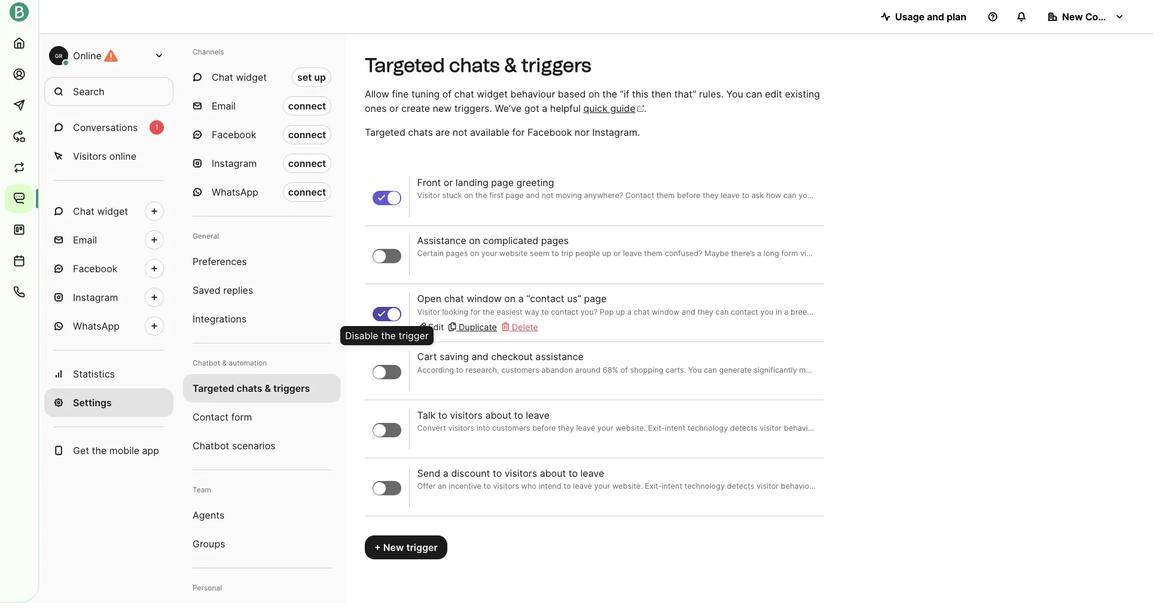 Task type: describe. For each thing, give the bounding box(es) containing it.
send a discount to visitors about to leave
[[418, 467, 605, 479]]

rather
[[820, 307, 842, 316]]

pages
[[542, 235, 569, 247]]

chatbot scenarios
[[193, 440, 276, 452]]

triggers.
[[455, 102, 493, 114]]

0 vertical spatial chat
[[212, 71, 233, 83]]

chat inside allow fine tuning of chat widget behaviour based on the "if this then that" rules. you can edit existing ones or create new triggers. we've got a helpful
[[455, 88, 475, 100]]

based
[[558, 88, 586, 100]]

a up easiest
[[519, 293, 524, 305]]

0 vertical spatial page
[[492, 177, 514, 189]]

connect for instagram
[[288, 157, 326, 169]]

1 horizontal spatial facebook
[[212, 129, 256, 141]]

they
[[698, 307, 714, 316]]

contact form link
[[183, 403, 341, 432]]

on inside "link"
[[469, 235, 481, 247]]

0 vertical spatial chats
[[449, 54, 500, 77]]

saved replies link
[[183, 276, 341, 305]]

pop
[[600, 307, 614, 316]]

1 horizontal spatial instagram
[[212, 157, 257, 169]]

edit link
[[418, 321, 444, 333]]

back.
[[960, 307, 980, 316]]

+ new trigger
[[375, 542, 438, 554]]

1 vertical spatial "contact
[[1082, 307, 1112, 316]]

connect for whatsapp
[[288, 186, 326, 198]]

rules.
[[700, 88, 724, 100]]

0 vertical spatial us"
[[568, 293, 582, 305]]

chat inside chat widget link
[[73, 205, 95, 217]]

0 vertical spatial targeted
[[365, 54, 445, 77]]

email
[[939, 307, 958, 316]]

online
[[73, 50, 102, 62]]

form
[[231, 411, 252, 423]]

the up "duplicate"
[[483, 307, 495, 316]]

0 horizontal spatial triggers
[[274, 382, 310, 394]]

agents
[[193, 509, 225, 521]]

instagram inside "link"
[[73, 291, 118, 303]]

the inside allow fine tuning of chat widget behaviour based on the "if this then that" rules. you can edit existing ones or create new triggers. we've got a helpful
[[603, 88, 618, 100]]

connect for facebook
[[288, 129, 326, 141]]

0 horizontal spatial targeted chats & triggers
[[193, 382, 310, 394]]

this
[[633, 88, 649, 100]]

integrations
[[193, 313, 247, 325]]

on inside allow fine tuning of chat widget behaviour based on the "if this then that" rules. you can edit existing ones or create new triggers. we've got a helpful
[[589, 88, 600, 100]]

instagram link
[[44, 283, 174, 312]]

cart saving and checkout assistance link
[[418, 351, 817, 376]]

then
[[652, 88, 672, 100]]

replies
[[223, 284, 253, 296]]

get the mobile app
[[73, 445, 159, 457]]

0 horizontal spatial visitors
[[450, 409, 483, 421]]

contact
[[193, 411, 229, 423]]

discount
[[452, 467, 490, 479]]

visitors online link
[[44, 142, 174, 171]]

whatsapp link
[[44, 312, 174, 341]]

2 vertical spatial chat
[[634, 307, 650, 316]]

usage
[[896, 11, 925, 23]]

chatbot scenarios link
[[183, 432, 341, 460]]

a right in
[[785, 307, 789, 316]]

a right pop
[[628, 307, 632, 316]]

1 horizontal spatial or
[[444, 177, 453, 189]]

allow fine tuning of chat widget behaviour based on the "if this then that" rules. you can edit existing ones or create new triggers. we've got a helpful
[[365, 88, 821, 114]]

0 vertical spatial leave
[[526, 409, 550, 421]]

2 horizontal spatial facebook
[[528, 126, 572, 138]]

1 horizontal spatial leave
[[581, 467, 605, 479]]

settings link
[[44, 388, 174, 417]]

facebook link
[[44, 254, 174, 283]]

trigger
[[407, 542, 438, 554]]

a inside allow fine tuning of chat widget behaviour based on the "if this then that" rules. you can edit existing ones or create new triggers. we've got a helpful
[[542, 102, 548, 114]]

online
[[109, 150, 136, 162]]

new company
[[1063, 11, 1130, 23]]

settings
[[73, 397, 112, 409]]

1 horizontal spatial triggers
[[522, 54, 592, 77]]

assistance
[[536, 351, 584, 363]]

for right url
[[1052, 307, 1062, 316]]

in
[[776, 307, 783, 316]]

2 contact from the left
[[731, 307, 759, 316]]

0 vertical spatial targeted chats & triggers
[[365, 54, 592, 77]]

easiest
[[497, 307, 523, 316]]

new
[[433, 102, 452, 114]]

available
[[470, 126, 510, 138]]

nor
[[575, 126, 590, 138]]

gr
[[55, 52, 62, 59]]

enter
[[999, 307, 1018, 316]]

saved replies
[[193, 284, 253, 296]]

1 horizontal spatial window
[[652, 307, 680, 316]]

statistics link
[[44, 360, 174, 388]]

connect for email
[[288, 100, 326, 112]]

+
[[375, 542, 381, 554]]

quick guide
[[584, 102, 636, 114]]

company
[[1086, 11, 1130, 23]]

personal
[[193, 584, 222, 593]]

conversations
[[73, 122, 138, 133]]

2 vertical spatial &
[[265, 382, 271, 394]]

0 horizontal spatial and
[[472, 351, 489, 363]]

checkout
[[492, 351, 533, 363]]

1 vertical spatial about
[[540, 467, 566, 479]]

visitors online
[[73, 150, 136, 162]]

got
[[525, 102, 540, 114]]

general
[[193, 232, 219, 241]]

get the mobile app link
[[44, 436, 174, 465]]

0 horizontal spatial new
[[384, 542, 404, 554]]

or inside allow fine tuning of chat widget behaviour based on the "if this then that" rules. you can edit existing ones or create new triggers. we've got a helpful
[[390, 102, 399, 114]]

1 vertical spatial chat
[[445, 293, 464, 305]]

0 vertical spatial &
[[505, 54, 517, 77]]

1 vertical spatial visitors
[[505, 467, 538, 479]]

contact form
[[193, 411, 252, 423]]

create
[[402, 102, 430, 114]]

front or landing page greeting
[[418, 177, 555, 189]]

preferences
[[193, 256, 247, 268]]

page.
[[1128, 307, 1148, 316]]

open chat window on a "contact us" page visitor looking for the easiest way to contact you? pop up a chat window and they can contact you in a breeze, rather than having to wait for an email back. just enter the url for your "contact us" page.
[[418, 293, 1148, 316]]

front or landing page greeting link
[[418, 177, 817, 201]]

2 vertical spatial chats
[[237, 382, 262, 394]]

new company button
[[1039, 5, 1135, 29]]

1 vertical spatial us"
[[1115, 307, 1126, 316]]



Task type: locate. For each thing, give the bounding box(es) containing it.
can inside allow fine tuning of chat widget behaviour based on the "if this then that" rules. you can edit existing ones or create new triggers. we've got a helpful
[[747, 88, 763, 100]]

0 horizontal spatial facebook
[[73, 263, 118, 275]]

window up easiest
[[467, 293, 502, 305]]

"if
[[620, 88, 630, 100]]

than
[[845, 307, 861, 316]]

can right they
[[716, 307, 729, 316]]

saving
[[440, 351, 469, 363]]

0 horizontal spatial contact
[[551, 307, 579, 316]]

whatsapp up the general
[[212, 186, 259, 198]]

visitors right talk
[[450, 409, 483, 421]]

get
[[73, 445, 89, 457]]

1 horizontal spatial &
[[265, 382, 271, 394]]

chat widget up the "email" link
[[73, 205, 128, 217]]

scenarios
[[232, 440, 276, 452]]

groups
[[193, 538, 225, 550]]

chat down channels
[[212, 71, 233, 83]]

chat up the "email" link
[[73, 205, 95, 217]]

1 horizontal spatial us"
[[1115, 307, 1126, 316]]

up inside open chat window on a "contact us" page visitor looking for the easiest way to contact you? pop up a chat window and they can contact you in a breeze, rather than having to wait for an email back. just enter the url for your "contact us" page.
[[616, 307, 626, 316]]

chat
[[212, 71, 233, 83], [73, 205, 95, 217]]

guide
[[611, 102, 636, 114]]

2 horizontal spatial &
[[505, 54, 517, 77]]

up right pop
[[616, 307, 626, 316]]

the up quick guide
[[603, 88, 618, 100]]

us" left page.
[[1115, 307, 1126, 316]]

channels
[[193, 47, 224, 56]]

and
[[928, 11, 945, 23], [682, 307, 696, 316], [472, 351, 489, 363]]

whatsapp down instagram "link"
[[73, 320, 120, 332]]

page right landing
[[492, 177, 514, 189]]

and left plan
[[928, 11, 945, 23]]

1 horizontal spatial chat
[[212, 71, 233, 83]]

targeted chats & triggers up of
[[365, 54, 592, 77]]

targeted up the 'fine'
[[365, 54, 445, 77]]

about
[[486, 409, 512, 421], [540, 467, 566, 479]]

1 vertical spatial chats
[[408, 126, 433, 138]]

0 horizontal spatial about
[[486, 409, 512, 421]]

2 vertical spatial and
[[472, 351, 489, 363]]

are
[[436, 126, 450, 138]]

2 horizontal spatial widget
[[477, 88, 508, 100]]

visitor
[[418, 307, 441, 316]]

0 horizontal spatial instagram
[[73, 291, 118, 303]]

edit
[[429, 322, 444, 332]]

on up quick
[[589, 88, 600, 100]]

0 horizontal spatial "contact
[[527, 293, 565, 305]]

having
[[863, 307, 887, 316]]

"contact up way
[[527, 293, 565, 305]]

chatbot left automation
[[193, 359, 220, 368]]

1 vertical spatial triggers
[[274, 382, 310, 394]]

0 horizontal spatial can
[[716, 307, 729, 316]]

0 vertical spatial "contact
[[527, 293, 565, 305]]

up
[[314, 71, 326, 83], [616, 307, 626, 316]]

or right front
[[444, 177, 453, 189]]

on up easiest
[[505, 293, 516, 305]]

a inside send a discount to visitors about to leave link
[[443, 467, 449, 479]]

1 horizontal spatial email
[[212, 100, 236, 112]]

window
[[467, 293, 502, 305], [652, 307, 680, 316]]

targeted chats & triggers
[[365, 54, 592, 77], [193, 382, 310, 394]]

& left automation
[[222, 359, 227, 368]]

1 vertical spatial email
[[73, 234, 97, 246]]

we've
[[495, 102, 522, 114]]

0 vertical spatial whatsapp
[[212, 186, 259, 198]]

chatbot inside the chatbot scenarios link
[[193, 440, 229, 452]]

0 vertical spatial window
[[467, 293, 502, 305]]

usage and plan
[[896, 11, 967, 23]]

greeting
[[517, 177, 555, 189]]

targeted chats & triggers down automation
[[193, 382, 310, 394]]

1 horizontal spatial on
[[505, 293, 516, 305]]

1 vertical spatial &
[[222, 359, 227, 368]]

1
[[155, 123, 158, 132]]

visitors right discount
[[505, 467, 538, 479]]

2 horizontal spatial chats
[[449, 54, 500, 77]]

on inside open chat window on a "contact us" page visitor looking for the easiest way to contact you? pop up a chat window and they can contact you in a breeze, rather than having to wait for an email back. just enter the url for your "contact us" page.
[[505, 293, 516, 305]]

1 connect from the top
[[288, 100, 326, 112]]

chat right pop
[[634, 307, 650, 316]]

triggers up based
[[522, 54, 592, 77]]

0 horizontal spatial email
[[73, 234, 97, 246]]

1 vertical spatial chat
[[73, 205, 95, 217]]

mobile
[[109, 445, 140, 457]]

2 vertical spatial on
[[505, 293, 516, 305]]

1 vertical spatial chat widget
[[73, 205, 128, 217]]

1 vertical spatial whatsapp
[[73, 320, 120, 332]]

up right set
[[314, 71, 326, 83]]

1 vertical spatial and
[[682, 307, 696, 316]]

visitors
[[73, 150, 107, 162]]

us" up you?
[[568, 293, 582, 305]]

3 connect from the top
[[288, 157, 326, 169]]

and right saving
[[472, 351, 489, 363]]

email down channels
[[212, 100, 236, 112]]

1 vertical spatial targeted
[[365, 126, 406, 138]]

usage and plan button
[[872, 5, 977, 29]]

widget up the "email" link
[[97, 205, 128, 217]]

chats
[[449, 54, 500, 77], [408, 126, 433, 138], [237, 382, 262, 394]]

way
[[525, 307, 540, 316]]

behaviour
[[511, 88, 556, 100]]

just
[[982, 307, 997, 316]]

chat widget link
[[44, 197, 174, 226]]

0 vertical spatial new
[[1063, 11, 1084, 23]]

2 connect from the top
[[288, 129, 326, 141]]

targeted
[[365, 54, 445, 77], [365, 126, 406, 138], [193, 382, 234, 394]]

0 vertical spatial and
[[928, 11, 945, 23]]

0 horizontal spatial chats
[[237, 382, 262, 394]]

chat up triggers.
[[455, 88, 475, 100]]

new right the '+'
[[384, 542, 404, 554]]

0 horizontal spatial &
[[222, 359, 227, 368]]

preferences link
[[183, 247, 341, 276]]

agents link
[[183, 501, 341, 530]]

1 horizontal spatial chats
[[408, 126, 433, 138]]

search
[[73, 86, 105, 98]]

2 horizontal spatial and
[[928, 11, 945, 23]]

&
[[505, 54, 517, 77], [222, 359, 227, 368], [265, 382, 271, 394]]

a
[[542, 102, 548, 114], [519, 293, 524, 305], [628, 307, 632, 316], [785, 307, 789, 316], [443, 467, 449, 479]]

edit
[[766, 88, 783, 100]]

and inside open chat window on a "contact us" page visitor looking for the easiest way to contact you? pop up a chat window and they can contact you in a breeze, rather than having to wait for an email back. just enter the url for your "contact us" page.
[[682, 307, 696, 316]]

0 horizontal spatial us"
[[568, 293, 582, 305]]

1 horizontal spatial about
[[540, 467, 566, 479]]

duplicate button
[[449, 321, 497, 333]]

the left url
[[1021, 307, 1032, 316]]

tuning
[[412, 88, 440, 100]]

for left an
[[916, 307, 926, 316]]

not
[[453, 126, 468, 138]]

assistance on complicated pages
[[418, 235, 569, 247]]

0 vertical spatial chat widget
[[212, 71, 267, 83]]

the
[[603, 88, 618, 100], [483, 307, 495, 316], [1021, 307, 1032, 316], [92, 445, 107, 457]]

1 chatbot from the top
[[193, 359, 220, 368]]

1 vertical spatial widget
[[477, 88, 508, 100]]

url
[[1035, 307, 1050, 316]]

0 vertical spatial can
[[747, 88, 763, 100]]

chatbot for chatbot scenarios
[[193, 440, 229, 452]]

the right get
[[92, 445, 107, 457]]

4 connect from the top
[[288, 186, 326, 198]]

email
[[212, 100, 236, 112], [73, 234, 97, 246]]

0 vertical spatial about
[[486, 409, 512, 421]]

chats down automation
[[237, 382, 262, 394]]

widget inside allow fine tuning of chat widget behaviour based on the "if this then that" rules. you can edit existing ones or create new triggers. we've got a helpful
[[477, 88, 508, 100]]

1 vertical spatial chatbot
[[193, 440, 229, 452]]

email down chat widget link
[[73, 234, 97, 246]]

1 contact from the left
[[551, 307, 579, 316]]

targeted down ones
[[365, 126, 406, 138]]

0 vertical spatial or
[[390, 102, 399, 114]]

helpful
[[551, 102, 581, 114]]

set
[[297, 71, 312, 83]]

1 vertical spatial window
[[652, 307, 680, 316]]

0 horizontal spatial widget
[[97, 205, 128, 217]]

1 vertical spatial instagram
[[73, 291, 118, 303]]

app
[[142, 445, 159, 457]]

and inside button
[[928, 11, 945, 23]]

0 horizontal spatial on
[[469, 235, 481, 247]]

2 vertical spatial widget
[[97, 205, 128, 217]]

talk
[[418, 409, 436, 421]]

1 vertical spatial or
[[444, 177, 453, 189]]

1 vertical spatial new
[[384, 542, 404, 554]]

for up "duplicate"
[[471, 307, 481, 316]]

0 horizontal spatial chat widget
[[73, 205, 128, 217]]

1 horizontal spatial whatsapp
[[212, 186, 259, 198]]

0 vertical spatial up
[[314, 71, 326, 83]]

to
[[542, 307, 549, 316], [889, 307, 896, 316], [439, 409, 448, 421], [514, 409, 524, 421], [493, 467, 502, 479], [569, 467, 578, 479]]

page up you?
[[584, 293, 607, 305]]

new left company
[[1063, 11, 1084, 23]]

0 vertical spatial on
[[589, 88, 600, 100]]

1 vertical spatial page
[[584, 293, 607, 305]]

0 horizontal spatial page
[[492, 177, 514, 189]]

chatbot for chatbot & automation
[[193, 359, 220, 368]]

of
[[443, 88, 452, 100]]

chat widget down channels
[[212, 71, 267, 83]]

landing
[[456, 177, 489, 189]]

complicated
[[483, 235, 539, 247]]

can right you
[[747, 88, 763, 100]]

1 horizontal spatial new
[[1063, 11, 1084, 23]]

can inside open chat window on a "contact us" page visitor looking for the easiest way to contact you? pop up a chat window and they can contact you in a breeze, rather than having to wait for an email back. just enter the url for your "contact us" page.
[[716, 307, 729, 316]]

0 vertical spatial visitors
[[450, 409, 483, 421]]

and left they
[[682, 307, 696, 316]]

targeted chats are not available for facebook nor instagram.
[[365, 126, 640, 138]]

contact left you?
[[551, 307, 579, 316]]

or down the 'fine'
[[390, 102, 399, 114]]

instagram
[[212, 157, 257, 169], [73, 291, 118, 303]]

a right the send
[[443, 467, 449, 479]]

assistance
[[418, 235, 467, 247]]

0 horizontal spatial whatsapp
[[73, 320, 120, 332]]

new inside button
[[1063, 11, 1084, 23]]

page inside open chat window on a "contact us" page visitor looking for the easiest way to contact you? pop up a chat window and they can contact you in a breeze, rather than having to wait for an email back. just enter the url for your "contact us" page.
[[584, 293, 607, 305]]

chatbot down 'contact'
[[193, 440, 229, 452]]

chats left are
[[408, 126, 433, 138]]

1 horizontal spatial and
[[682, 307, 696, 316]]

1 horizontal spatial targeted chats & triggers
[[365, 54, 592, 77]]

chat up looking
[[445, 293, 464, 305]]

1 horizontal spatial can
[[747, 88, 763, 100]]

0 vertical spatial chatbot
[[193, 359, 220, 368]]

& up behaviour
[[505, 54, 517, 77]]

for down we've
[[513, 126, 525, 138]]

2 horizontal spatial on
[[589, 88, 600, 100]]

0 vertical spatial widget
[[236, 71, 267, 83]]

1 horizontal spatial up
[[616, 307, 626, 316]]

looking
[[443, 307, 469, 316]]

or
[[390, 102, 399, 114], [444, 177, 453, 189]]

"contact right your
[[1082, 307, 1112, 316]]

a right the got
[[542, 102, 548, 114]]

2 chatbot from the top
[[193, 440, 229, 452]]

you
[[727, 88, 744, 100]]

.
[[644, 102, 647, 114]]

ones
[[365, 102, 387, 114]]

1 vertical spatial up
[[616, 307, 626, 316]]

targeted chats & triggers link
[[183, 374, 341, 403]]

contact left you
[[731, 307, 759, 316]]

you?
[[581, 307, 598, 316]]

0 vertical spatial triggers
[[522, 54, 592, 77]]

& up contact form link
[[265, 382, 271, 394]]

1 vertical spatial targeted chats & triggers
[[193, 382, 310, 394]]

cart saving and checkout assistance
[[418, 351, 584, 363]]

the inside get the mobile app link
[[92, 445, 107, 457]]

duplicate
[[459, 322, 497, 332]]

breeze,
[[791, 307, 818, 316]]

statistics
[[73, 368, 115, 380]]

1 vertical spatial can
[[716, 307, 729, 316]]

on right assistance
[[469, 235, 481, 247]]

chats up of
[[449, 54, 500, 77]]

chatbot & automation
[[193, 359, 267, 368]]

fine
[[392, 88, 409, 100]]

widget left set
[[236, 71, 267, 83]]

send
[[418, 467, 441, 479]]

1 horizontal spatial page
[[584, 293, 607, 305]]

wait
[[898, 307, 914, 316]]

1 horizontal spatial chat widget
[[212, 71, 267, 83]]

groups link
[[183, 530, 341, 558]]

can
[[747, 88, 763, 100], [716, 307, 729, 316]]

0 horizontal spatial up
[[314, 71, 326, 83]]

0 horizontal spatial window
[[467, 293, 502, 305]]

widget up we've
[[477, 88, 508, 100]]

1 vertical spatial on
[[469, 235, 481, 247]]

instagram.
[[593, 126, 640, 138]]

you
[[761, 307, 774, 316]]

that"
[[675, 88, 697, 100]]

0 vertical spatial email
[[212, 100, 236, 112]]

0 horizontal spatial leave
[[526, 409, 550, 421]]

triggers up contact form link
[[274, 382, 310, 394]]

targeted up 'contact'
[[193, 382, 234, 394]]

send a discount to visitors about to leave link
[[418, 467, 817, 492]]

2 vertical spatial targeted
[[193, 382, 234, 394]]

window left they
[[652, 307, 680, 316]]



Task type: vqa. For each thing, say whether or not it's contained in the screenshot.
2nd the Mo from right
no



